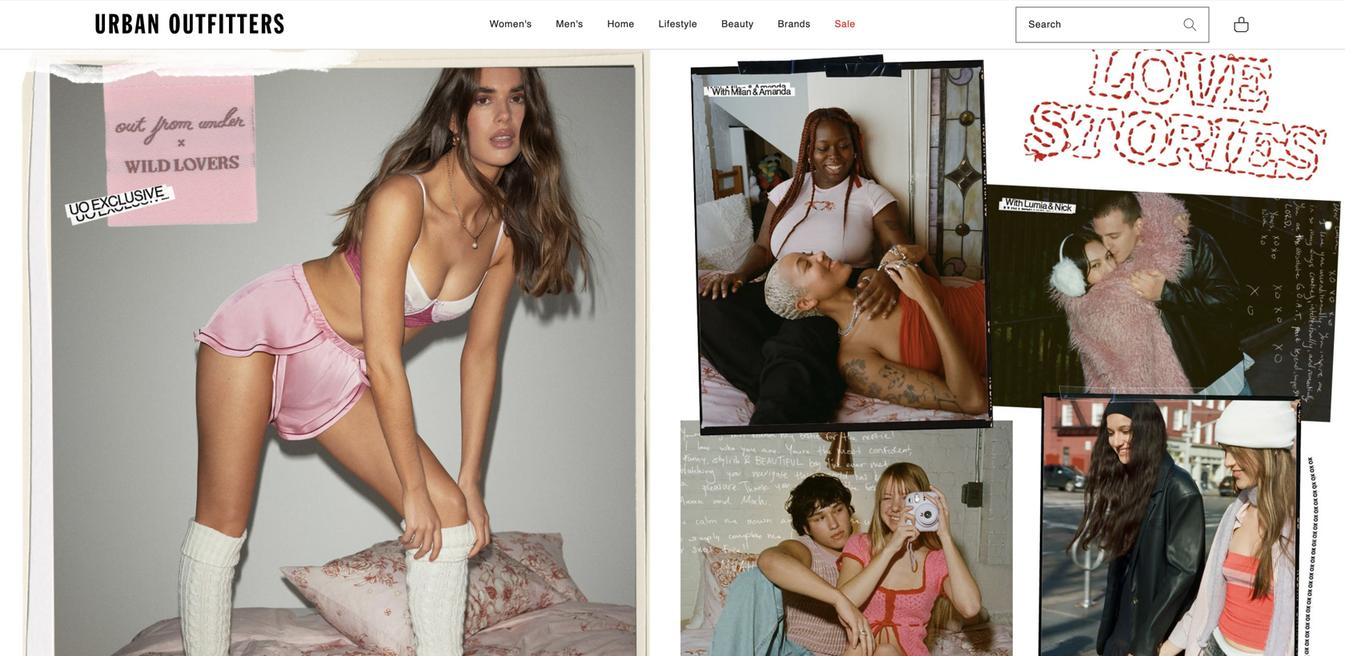 Task type: describe. For each thing, give the bounding box(es) containing it.
search image
[[1185, 18, 1197, 31]]

sale link
[[827, 1, 864, 49]]

men's
[[556, 19, 584, 30]]

lifestyle
[[659, 19, 698, 30]]

my shopping bag image
[[1234, 15, 1250, 33]]

lifestyle link
[[651, 1, 706, 49]]

men's link
[[548, 1, 592, 49]]

beauty
[[722, 19, 754, 30]]

beauty link
[[714, 1, 762, 49]]

Search text field
[[1017, 8, 1173, 42]]

main navigation element
[[346, 1, 1000, 49]]

brands
[[778, 19, 811, 30]]



Task type: locate. For each thing, give the bounding box(es) containing it.
women's
[[490, 19, 532, 30]]

love image
[[681, 39, 1346, 657]]

home
[[608, 19, 635, 30]]

brands link
[[770, 1, 819, 49]]

home link
[[600, 1, 643, 49]]

sale
[[835, 19, 856, 30]]

shop art school edit image
[[0, 39, 665, 657]]

None search field
[[1017, 8, 1173, 42]]

urban outfitters image
[[96, 13, 284, 35]]

women's link
[[482, 1, 540, 49]]



Task type: vqa. For each thing, say whether or not it's contained in the screenshot.
Free
no



